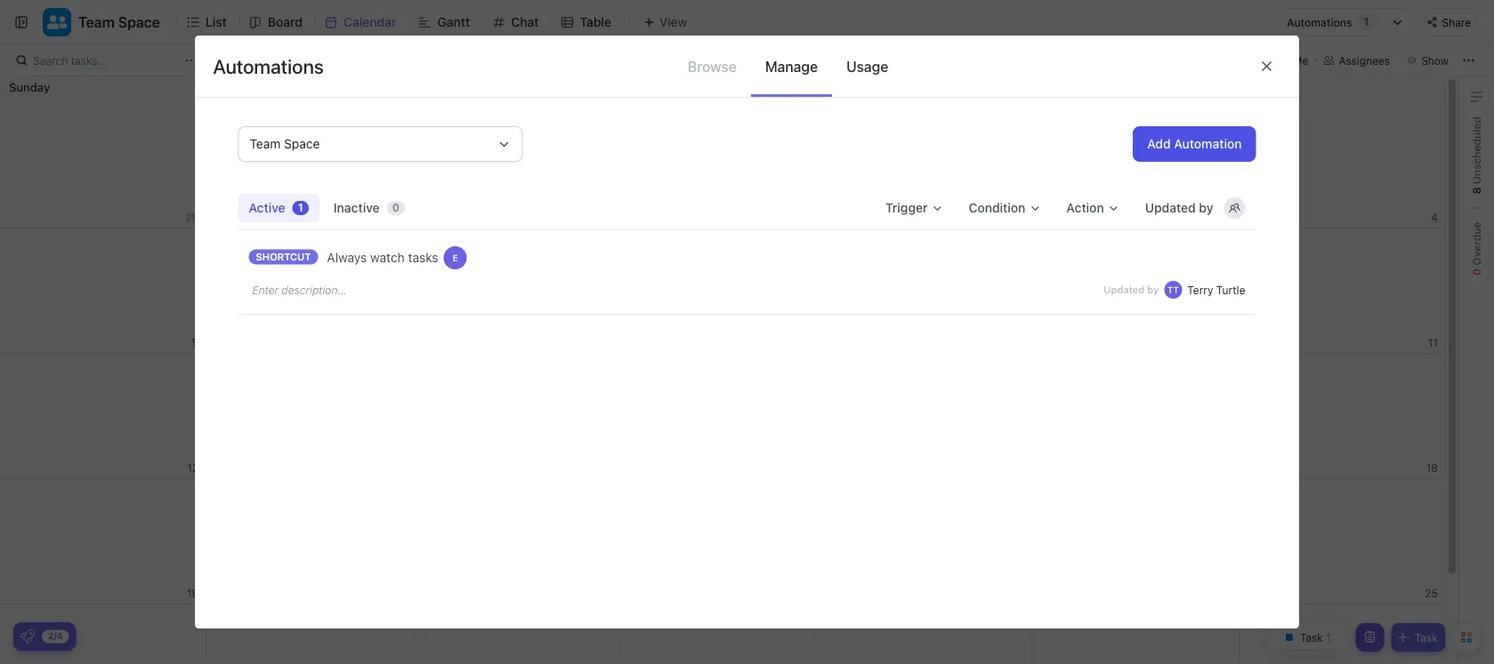 Task type: vqa. For each thing, say whether or not it's contained in the screenshot.


Task type: describe. For each thing, give the bounding box(es) containing it.
board
[[268, 15, 303, 29]]

0 horizontal spatial 0
[[392, 202, 400, 214]]

e button
[[442, 245, 469, 271]]

space inside button
[[118, 14, 160, 31]]

inactive
[[334, 201, 380, 215]]

unscheduled
[[1471, 117, 1483, 187]]

me
[[1293, 54, 1309, 67]]

today button
[[226, 52, 263, 69]]

tasks...
[[71, 54, 107, 67]]

add automation
[[1147, 137, 1242, 151]]

friday
[[1042, 80, 1076, 93]]

team inside team space button
[[78, 14, 115, 31]]

8
[[1471, 187, 1483, 194]]

active
[[249, 201, 285, 215]]

trigger button
[[875, 194, 954, 222]]

watch
[[370, 251, 405, 265]]

updated by tt terry turtle
[[1104, 284, 1245, 296]]

2
[[1019, 211, 1025, 224]]

thursday
[[835, 80, 887, 93]]

row containing 19
[[0, 480, 1446, 605]]

team space button
[[238, 126, 523, 162]]

team space button
[[71, 3, 160, 42]]

1 vertical spatial automations
[[213, 55, 324, 78]]

19
[[187, 588, 199, 600]]

5
[[192, 337, 199, 349]]

manage
[[765, 58, 818, 75]]

grid containing sunday
[[0, 77, 1446, 665]]

condition button
[[958, 194, 1052, 222]]

share button
[[1420, 8, 1478, 36]]

add automation button
[[1133, 126, 1256, 162]]

search
[[33, 54, 68, 67]]

updated for updated by tt terry turtle
[[1104, 284, 1145, 296]]

always
[[327, 251, 367, 265]]

gantt link
[[437, 0, 477, 44]]

today
[[230, 54, 260, 67]]

table link
[[580, 0, 619, 44]]

action
[[1067, 201, 1104, 215]]

browse
[[688, 58, 737, 75]]

updated for updated by
[[1145, 201, 1196, 215]]

calendar
[[344, 15, 396, 29]]

18
[[1426, 462, 1438, 475]]

board link
[[268, 0, 310, 44]]

e
[[453, 253, 458, 263]]

list link
[[205, 0, 234, 44]]

onboarding checklist button image
[[20, 630, 35, 644]]

chat link
[[511, 0, 546, 44]]

gantt
[[437, 15, 470, 29]]

condition
[[969, 201, 1026, 215]]

updated by button
[[1134, 194, 1256, 222]]

team space inside button
[[78, 14, 160, 31]]

updated by button
[[1134, 194, 1256, 222]]

action button
[[1056, 194, 1131, 222]]

calendar link
[[344, 0, 404, 44]]

space inside dropdown button
[[284, 137, 320, 151]]

shortcut
[[256, 251, 311, 263]]

search tasks...
[[33, 54, 107, 67]]

table
[[580, 15, 611, 29]]



Task type: locate. For each thing, give the bounding box(es) containing it.
updated inside updated by tt terry turtle
[[1104, 284, 1145, 296]]

12
[[187, 462, 199, 475]]

me button
[[1274, 50, 1316, 71]]

0 horizontal spatial by
[[1147, 284, 1159, 296]]

0 vertical spatial space
[[118, 14, 160, 31]]

space up active
[[284, 137, 320, 151]]

row
[[0, 77, 1446, 229], [0, 229, 1446, 354], [0, 354, 1446, 480], [0, 480, 1446, 605], [0, 605, 1446, 665]]

2 row from the top
[[0, 229, 1446, 354]]

by left tt
[[1147, 284, 1159, 296]]

0
[[392, 202, 400, 214], [1471, 269, 1483, 276]]

monday
[[215, 80, 259, 93]]

automations
[[1287, 16, 1352, 28], [213, 55, 324, 78]]

0 down 8
[[1471, 269, 1483, 276]]

4
[[1431, 211, 1438, 224]]

1 vertical spatial 1
[[298, 202, 303, 214]]

description...
[[282, 284, 347, 296]]

trigger button
[[875, 194, 954, 222]]

1
[[1364, 16, 1369, 28], [298, 202, 303, 214]]

1 horizontal spatial 1
[[1364, 16, 1369, 28]]

1 horizontal spatial team space
[[250, 137, 320, 151]]

saturday
[[1248, 80, 1298, 93]]

0 vertical spatial team space
[[78, 14, 160, 31]]

11
[[1428, 337, 1438, 349]]

trigger
[[886, 201, 928, 215]]

automations up "me"
[[1287, 16, 1352, 28]]

chat
[[511, 15, 539, 29]]

1 row from the top
[[0, 77, 1446, 229]]

by inside updated by tt terry turtle
[[1147, 284, 1159, 296]]

1 vertical spatial by
[[1147, 284, 1159, 296]]

automations up monday
[[213, 55, 324, 78]]

0 vertical spatial team
[[78, 14, 115, 31]]

3
[[1225, 211, 1232, 224]]

0 vertical spatial 0
[[392, 202, 400, 214]]

overdue
[[1471, 222, 1483, 269]]

1 horizontal spatial 0
[[1471, 269, 1483, 276]]

updated inside button
[[1145, 201, 1196, 215]]

1 horizontal spatial team
[[250, 137, 281, 151]]

1 vertical spatial team
[[250, 137, 281, 151]]

assignees
[[1339, 54, 1390, 67]]

updated left the 3
[[1145, 201, 1196, 215]]

row containing 5
[[0, 229, 1446, 354]]

0 vertical spatial 1
[[1364, 16, 1369, 28]]

5 row from the top
[[0, 605, 1446, 665]]

Search tasks... text field
[[33, 48, 181, 73]]

1 horizontal spatial space
[[284, 137, 320, 151]]

by inside button
[[1199, 201, 1213, 215]]

action button
[[1056, 194, 1131, 222]]

space up search tasks... text field
[[118, 14, 160, 31]]

team space up active
[[250, 137, 320, 151]]

0 vertical spatial by
[[1199, 201, 1213, 215]]

0 right inactive
[[392, 202, 400, 214]]

0 horizontal spatial 1
[[298, 202, 303, 214]]

1 vertical spatial updated
[[1104, 284, 1145, 296]]

team space
[[78, 14, 160, 31], [250, 137, 320, 151]]

enter
[[252, 284, 279, 296]]

turtle
[[1216, 284, 1245, 296]]

automation
[[1174, 137, 1242, 151]]

enter description...
[[252, 284, 347, 296]]

25
[[1425, 588, 1438, 600]]

grid
[[0, 77, 1446, 665]]

1 right active
[[298, 202, 303, 214]]

0 vertical spatial updated
[[1145, 201, 1196, 215]]

team
[[78, 14, 115, 31], [250, 137, 281, 151]]

by
[[1199, 201, 1213, 215], [1147, 284, 1159, 296]]

0 vertical spatial automations
[[1287, 16, 1352, 28]]

always watch tasks
[[327, 251, 438, 265]]

2/4
[[48, 631, 63, 642]]

3 row from the top
[[0, 354, 1446, 480]]

row containing 2
[[0, 77, 1446, 229]]

sunday
[[9, 80, 50, 93]]

team up tasks...
[[78, 14, 115, 31]]

onboarding checklist button element
[[20, 630, 35, 644]]

1 vertical spatial space
[[284, 137, 320, 151]]

by for updated by
[[1199, 201, 1213, 215]]

updated
[[1145, 201, 1196, 215], [1104, 284, 1145, 296]]

1 horizontal spatial by
[[1199, 201, 1213, 215]]

tt
[[1168, 285, 1179, 295]]

0 horizontal spatial team space
[[78, 14, 160, 31]]

0 horizontal spatial space
[[118, 14, 160, 31]]

share
[[1442, 16, 1471, 29]]

cell
[[619, 77, 826, 228], [206, 354, 413, 479], [412, 354, 620, 479], [619, 354, 826, 479], [825, 354, 1033, 479], [1032, 354, 1240, 479], [206, 480, 413, 604], [412, 480, 620, 604], [619, 480, 826, 604], [825, 480, 1033, 604], [1032, 480, 1240, 604]]

space
[[118, 14, 160, 31], [284, 137, 320, 151]]

assignees button
[[1316, 50, 1398, 71]]

4 row from the top
[[0, 480, 1446, 605]]

team inside team space dropdown button
[[250, 137, 281, 151]]

by left the 3
[[1199, 201, 1213, 215]]

1 vertical spatial team space
[[250, 137, 320, 151]]

1 horizontal spatial automations
[[1287, 16, 1352, 28]]

tasks
[[408, 251, 438, 265]]

1 up assignees
[[1364, 16, 1369, 28]]

list
[[205, 15, 227, 29]]

updated left tt
[[1104, 284, 1145, 296]]

1 vertical spatial 0
[[1471, 269, 1483, 276]]

task
[[1415, 632, 1438, 644]]

terry
[[1188, 284, 1213, 296]]

updated by
[[1145, 201, 1213, 215]]

0 horizontal spatial automations
[[213, 55, 324, 78]]

team space inside dropdown button
[[250, 137, 320, 151]]

by for updated by tt terry turtle
[[1147, 284, 1159, 296]]

0 horizontal spatial team
[[78, 14, 115, 31]]

team space up search tasks... text field
[[78, 14, 160, 31]]

usage
[[846, 58, 888, 75]]

add
[[1147, 137, 1171, 151]]

condition button
[[958, 194, 1052, 222]]

team down monday
[[250, 137, 281, 151]]

row containing 12
[[0, 354, 1446, 480]]



